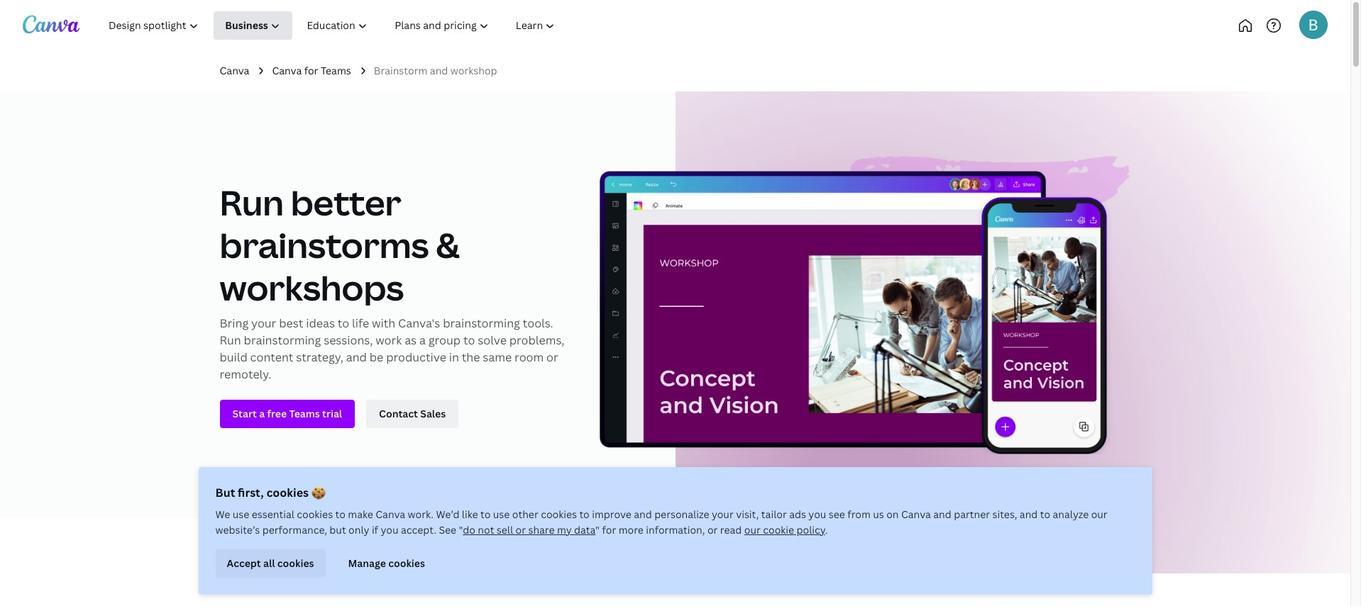 Task type: locate. For each thing, give the bounding box(es) containing it.
cookies right all
[[277, 557, 314, 571]]

from
[[848, 508, 871, 522]]

essential
[[252, 508, 294, 522]]

1 horizontal spatial or
[[547, 350, 558, 366]]

canva for teams link
[[272, 63, 351, 79]]

canva link
[[220, 63, 249, 79]]

1 " from the left
[[459, 524, 463, 537]]

first,
[[238, 485, 264, 501]]

1 horizontal spatial "
[[596, 524, 600, 537]]

0 horizontal spatial "
[[459, 524, 463, 537]]

data
[[574, 524, 596, 537]]

your left best
[[251, 316, 276, 332]]

or left read
[[708, 524, 718, 537]]

ideas
[[306, 316, 335, 332]]

0 vertical spatial our
[[1091, 508, 1108, 522]]

solve
[[478, 333, 507, 349]]

brainstorming up solve
[[443, 316, 520, 332]]

a
[[419, 333, 426, 349]]

analyze
[[1053, 508, 1089, 522]]

canva
[[220, 64, 249, 77], [272, 64, 302, 77], [376, 508, 405, 522], [901, 508, 931, 522]]

1 horizontal spatial brainstorming
[[443, 316, 520, 332]]

us
[[873, 508, 884, 522]]

be
[[370, 350, 383, 366]]

sessions,
[[324, 333, 373, 349]]

other
[[512, 508, 539, 522]]

run better brainstorms & workshops bring your best ideas to life with canva's brainstorming tools. run brainstorming sessions, work as a group to solve problems, build content strategy, and be productive in the same room or remotely.
[[220, 180, 565, 383]]

" down the improve
[[596, 524, 600, 537]]

website's
[[215, 524, 260, 537]]

we use essential cookies to make canva work. we'd like to use other cookies to improve and personalize your visit, tailor ads you see from us on canva and partner sites, and to analyze our website's performance, but only if you accept. see "
[[215, 508, 1108, 537]]

or down problems,
[[547, 350, 558, 366]]

in
[[449, 350, 459, 366]]

productive
[[386, 350, 446, 366]]

our cookie policy link
[[744, 524, 825, 537]]

0 horizontal spatial our
[[744, 524, 761, 537]]

workshop
[[451, 64, 497, 77]]

"
[[459, 524, 463, 537], [596, 524, 600, 537]]

do not sell or share my data " for more information, or read our cookie policy .
[[463, 524, 828, 537]]

0 horizontal spatial use
[[233, 508, 249, 522]]

only
[[349, 524, 369, 537]]

for left teams
[[304, 64, 318, 77]]

or inside run better brainstorms & workshops bring your best ideas to life with canva's brainstorming tools. run brainstorming sessions, work as a group to solve problems, build content strategy, and be productive in the same room or remotely.
[[547, 350, 558, 366]]

brainstorming down best
[[244, 333, 321, 349]]

to left analyze
[[1040, 508, 1051, 522]]

accept.
[[401, 524, 437, 537]]

performance,
[[262, 524, 327, 537]]

0 vertical spatial your
[[251, 316, 276, 332]]

and right sites,
[[1020, 508, 1038, 522]]

and down sessions,
[[346, 350, 367, 366]]

2 use from the left
[[493, 508, 510, 522]]

" right see
[[459, 524, 463, 537]]

brainstorm
[[374, 64, 428, 77]]

life
[[352, 316, 369, 332]]

accept all cookies button
[[215, 550, 325, 578]]

&
[[436, 222, 460, 269]]

our
[[1091, 508, 1108, 522], [744, 524, 761, 537]]

problems,
[[509, 333, 565, 349]]

or right sell
[[516, 524, 526, 537]]

1 vertical spatial brainstorming
[[244, 333, 321, 349]]

policy
[[797, 524, 825, 537]]

our right analyze
[[1091, 508, 1108, 522]]

brainstorm and workshop
[[374, 64, 497, 77]]

you
[[809, 508, 826, 522], [381, 524, 399, 537]]

for
[[304, 64, 318, 77], [602, 524, 616, 537]]

0 vertical spatial run
[[220, 180, 284, 226]]

1 vertical spatial you
[[381, 524, 399, 537]]

tools.
[[523, 316, 553, 332]]

run
[[220, 180, 284, 226], [220, 333, 241, 349]]

information,
[[646, 524, 705, 537]]

canva's
[[398, 316, 440, 332]]

.
[[825, 524, 828, 537]]

1 horizontal spatial you
[[809, 508, 826, 522]]

use up sell
[[493, 508, 510, 522]]

2 horizontal spatial or
[[708, 524, 718, 537]]

with
[[372, 316, 396, 332]]

brainstorming
[[443, 316, 520, 332], [244, 333, 321, 349]]

you up policy
[[809, 508, 826, 522]]

your inside we use essential cookies to make canva work. we'd like to use other cookies to improve and personalize your visit, tailor ads you see from us on canva and partner sites, and to analyze our website's performance, but only if you accept. see "
[[712, 508, 734, 522]]

my
[[557, 524, 572, 537]]

and
[[430, 64, 448, 77], [346, 350, 367, 366], [634, 508, 652, 522], [934, 508, 952, 522], [1020, 508, 1038, 522]]

use up website's
[[233, 508, 249, 522]]

the
[[462, 350, 480, 366]]

and left partner
[[934, 508, 952, 522]]

1 horizontal spatial your
[[712, 508, 734, 522]]

work.
[[408, 508, 434, 522]]

0 horizontal spatial brainstorming
[[244, 333, 321, 349]]

1 vertical spatial run
[[220, 333, 241, 349]]

foreground image - brainstorm and workshop image
[[599, 156, 1131, 455]]

cookies
[[266, 485, 309, 501], [297, 508, 333, 522], [541, 508, 577, 522], [277, 557, 314, 571], [388, 557, 425, 571]]

we'd
[[436, 508, 459, 522]]

ads
[[789, 508, 806, 522]]

for down the improve
[[602, 524, 616, 537]]

1 vertical spatial your
[[712, 508, 734, 522]]

teams
[[321, 64, 351, 77]]

personalize
[[654, 508, 709, 522]]

2 " from the left
[[596, 524, 600, 537]]

use
[[233, 508, 249, 522], [493, 508, 510, 522]]

you right if
[[381, 524, 399, 537]]

0 horizontal spatial your
[[251, 316, 276, 332]]

bring
[[220, 316, 249, 332]]

to
[[338, 316, 349, 332], [463, 333, 475, 349], [335, 508, 346, 522], [481, 508, 491, 522], [579, 508, 590, 522], [1040, 508, 1051, 522]]

0 vertical spatial for
[[304, 64, 318, 77]]

or
[[547, 350, 558, 366], [516, 524, 526, 537], [708, 524, 718, 537]]

1 horizontal spatial use
[[493, 508, 510, 522]]

0 horizontal spatial or
[[516, 524, 526, 537]]

cookies down accept.
[[388, 557, 425, 571]]

your up read
[[712, 508, 734, 522]]

our down visit,
[[744, 524, 761, 537]]

content
[[250, 350, 293, 366]]

1 vertical spatial for
[[602, 524, 616, 537]]

1 horizontal spatial our
[[1091, 508, 1108, 522]]

see
[[829, 508, 845, 522]]

your
[[251, 316, 276, 332], [712, 508, 734, 522]]

and left workshop
[[430, 64, 448, 77]]



Task type: describe. For each thing, give the bounding box(es) containing it.
to right like
[[481, 508, 491, 522]]

cookies down 🍪
[[297, 508, 333, 522]]

2 run from the top
[[220, 333, 241, 349]]

best
[[279, 316, 303, 332]]

manage cookies button
[[337, 550, 436, 578]]

our inside we use essential cookies to make canva work. we'd like to use other cookies to improve and personalize your visit, tailor ads you see from us on canva and partner sites, and to analyze our website's performance, but only if you accept. see "
[[1091, 508, 1108, 522]]

partner
[[954, 508, 990, 522]]

remotely.
[[220, 367, 271, 383]]

tailor
[[761, 508, 787, 522]]

cookies up essential
[[266, 485, 309, 501]]

like
[[462, 508, 478, 522]]

🍪
[[311, 485, 326, 501]]

improve
[[592, 508, 632, 522]]

see
[[439, 524, 456, 537]]

all
[[263, 557, 275, 571]]

0 horizontal spatial for
[[304, 64, 318, 77]]

if
[[372, 524, 378, 537]]

do
[[463, 524, 475, 537]]

room
[[515, 350, 544, 366]]

build
[[220, 350, 248, 366]]

but
[[215, 485, 235, 501]]

1 use from the left
[[233, 508, 249, 522]]

make
[[348, 508, 373, 522]]

canva for teams
[[272, 64, 351, 77]]

sites,
[[993, 508, 1017, 522]]

on
[[887, 508, 899, 522]]

but
[[330, 524, 346, 537]]

not
[[478, 524, 494, 537]]

accept
[[227, 557, 261, 571]]

work
[[376, 333, 402, 349]]

cookies inside button
[[277, 557, 314, 571]]

and up do not sell or share my data " for more information, or read our cookie policy .
[[634, 508, 652, 522]]

sell
[[497, 524, 513, 537]]

but first, cookies 🍪
[[215, 485, 326, 501]]

cookies inside button
[[388, 557, 425, 571]]

top level navigation element
[[97, 11, 616, 40]]

frame 10288828 (1) image
[[675, 92, 1351, 574]]

do not sell or share my data link
[[463, 524, 596, 537]]

accept all cookies
[[227, 557, 314, 571]]

same
[[483, 350, 512, 366]]

read
[[720, 524, 742, 537]]

0 horizontal spatial you
[[381, 524, 399, 537]]

better
[[291, 180, 401, 226]]

to left life
[[338, 316, 349, 332]]

as
[[405, 333, 417, 349]]

and inside run better brainstorms & workshops bring your best ideas to life with canva's brainstorming tools. run brainstorming sessions, work as a group to solve problems, build content strategy, and be productive in the same room or remotely.
[[346, 350, 367, 366]]

" inside we use essential cookies to make canva work. we'd like to use other cookies to improve and personalize your visit, tailor ads you see from us on canva and partner sites, and to analyze our website's performance, but only if you accept. see "
[[459, 524, 463, 537]]

to up but
[[335, 508, 346, 522]]

1 vertical spatial our
[[744, 524, 761, 537]]

strategy,
[[296, 350, 343, 366]]

manage cookies
[[348, 557, 425, 571]]

more
[[619, 524, 644, 537]]

workshops
[[220, 265, 404, 311]]

cookies up my
[[541, 508, 577, 522]]

0 vertical spatial you
[[809, 508, 826, 522]]

1 horizontal spatial for
[[602, 524, 616, 537]]

your inside run better brainstorms & workshops bring your best ideas to life with canva's brainstorming tools. run brainstorming sessions, work as a group to solve problems, build content strategy, and be productive in the same room or remotely.
[[251, 316, 276, 332]]

to up "data"
[[579, 508, 590, 522]]

visit,
[[736, 508, 759, 522]]

manage
[[348, 557, 386, 571]]

group
[[429, 333, 461, 349]]

0 vertical spatial brainstorming
[[443, 316, 520, 332]]

share
[[528, 524, 555, 537]]

1 run from the top
[[220, 180, 284, 226]]

cookie
[[763, 524, 794, 537]]

we
[[215, 508, 230, 522]]

brainstorms
[[220, 222, 429, 269]]

to up 'the'
[[463, 333, 475, 349]]



Task type: vqa. For each thing, say whether or not it's contained in the screenshot.
the middle or
yes



